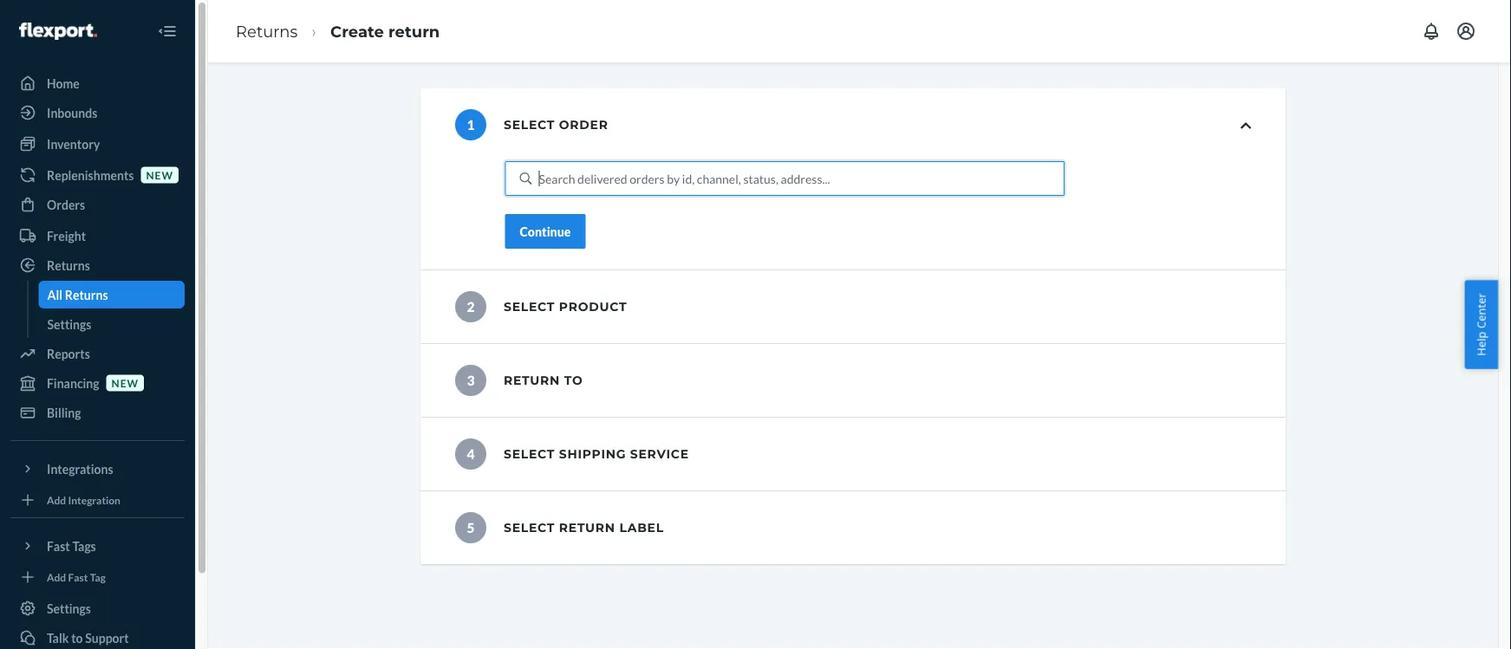Task type: vqa. For each thing, say whether or not it's contained in the screenshot.
the top All refund statuses
no



Task type: describe. For each thing, give the bounding box(es) containing it.
all returns
[[47, 287, 108, 302]]

continue button
[[505, 214, 586, 249]]

replenishments
[[47, 168, 134, 183]]

by
[[667, 171, 680, 186]]

inventory
[[47, 137, 100, 151]]

all returns link
[[39, 281, 185, 309]]

select for 1
[[504, 117, 555, 132]]

select return label
[[504, 521, 664, 535]]

return to
[[504, 373, 583, 388]]

all
[[47, 287, 62, 302]]

create return link
[[330, 22, 440, 41]]

fast tags
[[47, 539, 96, 554]]

tags
[[72, 539, 96, 554]]

orders
[[47, 197, 85, 212]]

open notifications image
[[1421, 21, 1442, 42]]

1 settings from the top
[[47, 317, 91, 332]]

fast tags button
[[10, 532, 185, 560]]

select product
[[504, 300, 627, 314]]

integrations
[[47, 462, 113, 476]]

inbounds link
[[10, 99, 185, 127]]

3
[[467, 372, 475, 389]]

integration
[[68, 494, 120, 506]]

search delivered orders by id, channel, status, address...
[[539, 171, 830, 186]]

fast inside add fast tag link
[[68, 571, 88, 583]]

inbounds
[[47, 105, 97, 120]]

1 horizontal spatial returns link
[[236, 22, 298, 41]]

5
[[467, 520, 475, 536]]

returns inside all returns link
[[65, 287, 108, 302]]

delivered
[[578, 171, 627, 186]]

orders link
[[10, 191, 185, 218]]

2
[[467, 299, 475, 315]]

talk
[[47, 631, 69, 645]]

2 settings from the top
[[47, 601, 91, 616]]

flexport logo image
[[19, 23, 97, 40]]

talk to support button
[[10, 624, 185, 649]]

orders
[[630, 171, 665, 186]]

chevron up image
[[1240, 120, 1251, 132]]

freight link
[[10, 222, 185, 250]]

address...
[[781, 171, 830, 186]]

continue
[[520, 224, 571, 239]]

new for replenishments
[[146, 169, 173, 181]]

shipping
[[559, 447, 626, 462]]

product
[[559, 300, 627, 314]]

tag
[[90, 571, 106, 583]]

status,
[[743, 171, 778, 186]]

open account menu image
[[1456, 21, 1476, 42]]

help
[[1473, 332, 1489, 356]]

help center button
[[1465, 280, 1498, 369]]

service
[[630, 447, 689, 462]]



Task type: locate. For each thing, give the bounding box(es) containing it.
returns inside returns link
[[47, 258, 90, 273]]

to for return
[[564, 373, 583, 388]]

select up search image
[[504, 117, 555, 132]]

center
[[1473, 293, 1489, 329]]

new
[[146, 169, 173, 181], [111, 377, 139, 389]]

financing
[[47, 376, 99, 391]]

settings link up talk to support button on the left of the page
[[10, 595, 185, 623]]

return
[[388, 22, 440, 41], [559, 521, 615, 535]]

1 horizontal spatial to
[[564, 373, 583, 388]]

add integration link
[[10, 490, 185, 511]]

1 vertical spatial add
[[47, 571, 66, 583]]

settings
[[47, 317, 91, 332], [47, 601, 91, 616]]

0 vertical spatial returns link
[[236, 22, 298, 41]]

1 vertical spatial fast
[[68, 571, 88, 583]]

create
[[330, 22, 384, 41]]

freight
[[47, 228, 86, 243]]

0 vertical spatial fast
[[47, 539, 70, 554]]

0 horizontal spatial return
[[388, 22, 440, 41]]

4
[[467, 446, 475, 462]]

returns
[[236, 22, 298, 41], [47, 258, 90, 273], [65, 287, 108, 302]]

settings link down all returns link at the top of the page
[[39, 310, 185, 338]]

4 select from the top
[[504, 521, 555, 535]]

select
[[504, 117, 555, 132], [504, 300, 555, 314], [504, 447, 555, 462], [504, 521, 555, 535]]

new down "reports" link
[[111, 377, 139, 389]]

0 horizontal spatial returns link
[[10, 251, 185, 279]]

add fast tag
[[47, 571, 106, 583]]

return for create
[[388, 22, 440, 41]]

select order
[[504, 117, 608, 132]]

settings up reports on the bottom left of the page
[[47, 317, 91, 332]]

add down the fast tags at the left of page
[[47, 571, 66, 583]]

1 vertical spatial new
[[111, 377, 139, 389]]

fast
[[47, 539, 70, 554], [68, 571, 88, 583]]

1 vertical spatial settings
[[47, 601, 91, 616]]

new up orders link
[[146, 169, 173, 181]]

returns link
[[236, 22, 298, 41], [10, 251, 185, 279]]

1 vertical spatial settings link
[[10, 595, 185, 623]]

2 vertical spatial returns
[[65, 287, 108, 302]]

0 vertical spatial new
[[146, 169, 173, 181]]

1 select from the top
[[504, 117, 555, 132]]

3 select from the top
[[504, 447, 555, 462]]

search
[[539, 171, 575, 186]]

label
[[619, 521, 664, 535]]

0 vertical spatial settings
[[47, 317, 91, 332]]

search image
[[520, 173, 532, 185]]

1 horizontal spatial return
[[559, 521, 615, 535]]

select for 2
[[504, 300, 555, 314]]

0 vertical spatial returns
[[236, 22, 298, 41]]

reports
[[47, 346, 90, 361]]

2 add from the top
[[47, 571, 66, 583]]

2 select from the top
[[504, 300, 555, 314]]

return left label
[[559, 521, 615, 535]]

to right return
[[564, 373, 583, 388]]

1 add from the top
[[47, 494, 66, 506]]

order
[[559, 117, 608, 132]]

return
[[504, 373, 560, 388]]

add
[[47, 494, 66, 506], [47, 571, 66, 583]]

fast left "tags"
[[47, 539, 70, 554]]

add for add fast tag
[[47, 571, 66, 583]]

1 vertical spatial return
[[559, 521, 615, 535]]

1 vertical spatial returns
[[47, 258, 90, 273]]

select shipping service
[[504, 447, 689, 462]]

add fast tag link
[[10, 567, 185, 588]]

id,
[[682, 171, 695, 186]]

add left 'integration'
[[47, 494, 66, 506]]

to for talk
[[71, 631, 83, 645]]

return for select
[[559, 521, 615, 535]]

talk to support
[[47, 631, 129, 645]]

home link
[[10, 69, 185, 97]]

help center
[[1473, 293, 1489, 356]]

fast left tag
[[68, 571, 88, 583]]

channel,
[[697, 171, 741, 186]]

settings up the talk
[[47, 601, 91, 616]]

1
[[467, 117, 475, 133]]

1 vertical spatial returns link
[[10, 251, 185, 279]]

reports link
[[10, 340, 185, 368]]

billing
[[47, 405, 81, 420]]

settings link
[[39, 310, 185, 338], [10, 595, 185, 623]]

1 horizontal spatial new
[[146, 169, 173, 181]]

create return
[[330, 22, 440, 41]]

returns inside the breadcrumbs navigation
[[236, 22, 298, 41]]

new for financing
[[111, 377, 139, 389]]

0 vertical spatial to
[[564, 373, 583, 388]]

to
[[564, 373, 583, 388], [71, 631, 83, 645]]

breadcrumbs navigation
[[222, 6, 454, 56]]

support
[[85, 631, 129, 645]]

0 vertical spatial add
[[47, 494, 66, 506]]

select for 5
[[504, 521, 555, 535]]

home
[[47, 76, 80, 91]]

add for add integration
[[47, 494, 66, 506]]

select right 5
[[504, 521, 555, 535]]

1 vertical spatial to
[[71, 631, 83, 645]]

0 vertical spatial settings link
[[39, 310, 185, 338]]

to inside button
[[71, 631, 83, 645]]

0 vertical spatial return
[[388, 22, 440, 41]]

select right 4
[[504, 447, 555, 462]]

return right create
[[388, 22, 440, 41]]

integrations button
[[10, 455, 185, 483]]

add integration
[[47, 494, 120, 506]]

return inside the breadcrumbs navigation
[[388, 22, 440, 41]]

fast inside fast tags dropdown button
[[47, 539, 70, 554]]

to right the talk
[[71, 631, 83, 645]]

billing link
[[10, 399, 185, 427]]

select for 4
[[504, 447, 555, 462]]

close navigation image
[[157, 21, 178, 42]]

0 horizontal spatial new
[[111, 377, 139, 389]]

0 horizontal spatial to
[[71, 631, 83, 645]]

inventory link
[[10, 130, 185, 158]]

select right the '2'
[[504, 300, 555, 314]]



